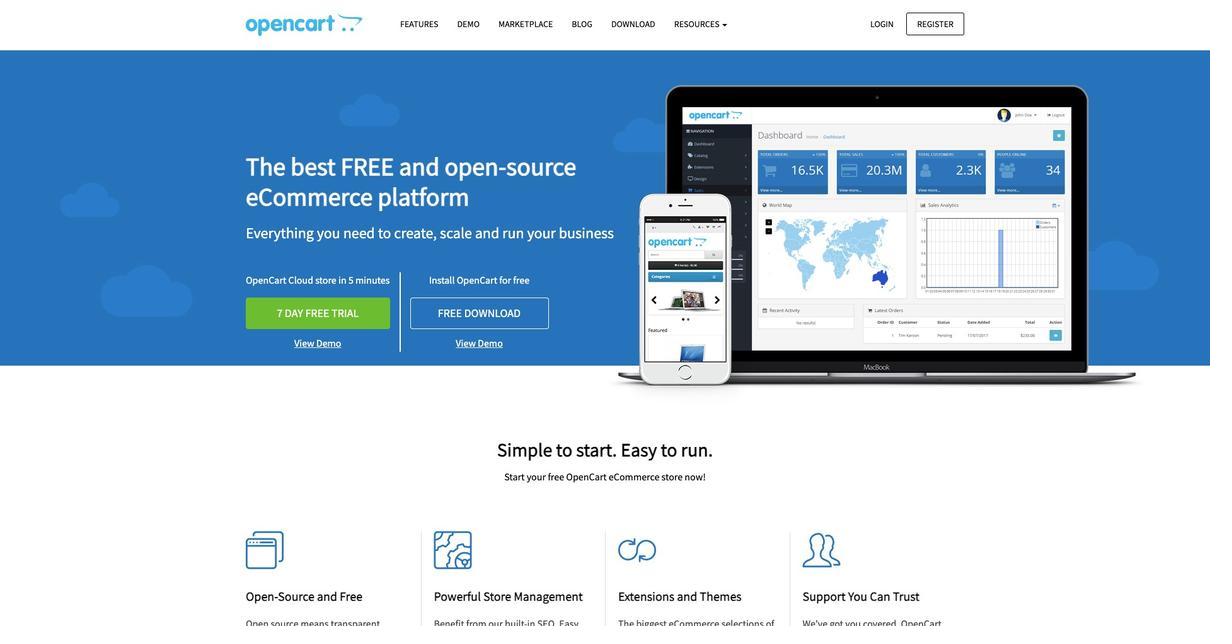 Task type: vqa. For each thing, say whether or not it's contained in the screenshot.
of
no



Task type: describe. For each thing, give the bounding box(es) containing it.
0 vertical spatial your
[[527, 223, 556, 243]]

support you can trust
[[803, 588, 920, 604]]

install
[[429, 274, 455, 286]]

demo for 7 day free trial
[[316, 337, 341, 350]]

extensions and themes
[[619, 588, 742, 604]]

free download
[[438, 306, 521, 321]]

1 horizontal spatial opencart
[[457, 274, 498, 286]]

blog
[[572, 18, 593, 30]]

minutes
[[356, 274, 390, 286]]

you
[[849, 588, 868, 604]]

1 horizontal spatial store
[[662, 470, 683, 483]]

need
[[343, 223, 375, 243]]

features
[[400, 18, 439, 30]]

1 horizontal spatial to
[[556, 438, 573, 462]]

run
[[503, 223, 524, 243]]

1 horizontal spatial download
[[612, 18, 656, 30]]

and left themes on the bottom of the page
[[677, 588, 698, 604]]

0 horizontal spatial to
[[378, 223, 391, 243]]

trust
[[893, 588, 920, 604]]

view demo for day
[[294, 337, 341, 350]]

view for day
[[294, 337, 314, 350]]

source
[[507, 151, 577, 182]]

opencart cloud store in 5 minutes
[[246, 274, 390, 286]]

extensions
[[619, 588, 675, 604]]

simple
[[497, 438, 553, 462]]

best
[[291, 151, 336, 182]]

demo inside "link"
[[457, 18, 480, 30]]

management
[[514, 588, 583, 604]]

simple to start. easy to run.
[[497, 438, 713, 462]]

and left the 'run'
[[475, 223, 500, 243]]

marketplace link
[[489, 13, 563, 35]]

login link
[[860, 12, 905, 35]]

scale
[[440, 223, 472, 243]]

trial
[[332, 306, 359, 321]]

powerful
[[434, 588, 481, 604]]

login
[[871, 18, 894, 29]]

now!
[[685, 470, 706, 483]]

themes
[[700, 588, 742, 604]]

platform
[[378, 181, 470, 212]]

7
[[277, 306, 283, 321]]

open-
[[445, 151, 507, 182]]

0 vertical spatial free
[[513, 274, 530, 286]]

open-
[[246, 588, 278, 604]]

register link
[[907, 12, 965, 35]]

for
[[500, 274, 511, 286]]



Task type: locate. For each thing, give the bounding box(es) containing it.
resources
[[674, 18, 722, 30]]

free
[[438, 306, 462, 321], [340, 588, 363, 604]]

cloud
[[289, 274, 313, 286]]

your
[[527, 223, 556, 243], [527, 470, 546, 483]]

free right "source"
[[340, 588, 363, 604]]

opencart down start.
[[566, 470, 607, 483]]

view demo link for download
[[410, 329, 549, 352]]

to right the need
[[378, 223, 391, 243]]

1 vertical spatial free
[[340, 588, 363, 604]]

to left start.
[[556, 438, 573, 462]]

download link
[[602, 13, 665, 35]]

0 horizontal spatial download
[[464, 306, 521, 321]]

1 vertical spatial store
[[662, 470, 683, 483]]

2 horizontal spatial free
[[548, 470, 564, 483]]

source
[[278, 588, 315, 604]]

the
[[246, 151, 286, 182]]

0 horizontal spatial view demo link
[[246, 329, 390, 352]]

demo right the features
[[457, 18, 480, 30]]

the best free and open-source ecommerce platform
[[246, 151, 577, 212]]

1 horizontal spatial free
[[513, 274, 530, 286]]

free
[[513, 274, 530, 286], [305, 306, 329, 321], [548, 470, 564, 483]]

and right free
[[399, 151, 440, 182]]

opencart left the for
[[457, 274, 498, 286]]

free inside free download link
[[438, 306, 462, 321]]

view demo link down free download
[[410, 329, 549, 352]]

create,
[[394, 223, 437, 243]]

start.
[[576, 438, 617, 462]]

to left run.
[[661, 438, 678, 462]]

day
[[285, 306, 303, 321]]

7 day free trial
[[277, 306, 359, 321]]

view for download
[[456, 337, 476, 350]]

ecommerce up you on the left of page
[[246, 181, 373, 212]]

view demo link for day
[[246, 329, 390, 352]]

1 horizontal spatial view demo link
[[410, 329, 549, 352]]

you
[[317, 223, 340, 243]]

1 vertical spatial ecommerce
[[609, 470, 660, 483]]

2 horizontal spatial to
[[661, 438, 678, 462]]

0 vertical spatial ecommerce
[[246, 181, 373, 212]]

start your free opencart ecommerce store now!
[[505, 470, 706, 483]]

0 horizontal spatial ecommerce
[[246, 181, 373, 212]]

store
[[315, 274, 337, 286], [662, 470, 683, 483]]

view down free download link
[[456, 337, 476, 350]]

1 view from the left
[[294, 337, 314, 350]]

your right the 'run'
[[527, 223, 556, 243]]

run.
[[681, 438, 713, 462]]

0 horizontal spatial view
[[294, 337, 314, 350]]

store left now!
[[662, 470, 683, 483]]

1 vertical spatial download
[[464, 306, 521, 321]]

in
[[339, 274, 347, 286]]

download
[[612, 18, 656, 30], [464, 306, 521, 321]]

2 view demo link from the left
[[410, 329, 549, 352]]

demo down free download link
[[478, 337, 503, 350]]

everything
[[246, 223, 314, 243]]

view demo link
[[246, 329, 390, 352], [410, 329, 549, 352]]

free for start your free opencart ecommerce store now!
[[548, 470, 564, 483]]

your right start
[[527, 470, 546, 483]]

view demo for download
[[456, 337, 503, 350]]

2 view demo from the left
[[456, 337, 503, 350]]

free for 7 day free trial
[[305, 306, 329, 321]]

store left the in
[[315, 274, 337, 286]]

free right the for
[[513, 274, 530, 286]]

1 horizontal spatial free
[[438, 306, 462, 321]]

free down install
[[438, 306, 462, 321]]

1 vertical spatial free
[[305, 306, 329, 321]]

0 horizontal spatial opencart
[[246, 274, 286, 286]]

view demo link down 7 day free trial
[[246, 329, 390, 352]]

demo for free download
[[478, 337, 503, 350]]

ecommerce inside the best free and open-source ecommerce platform
[[246, 181, 373, 212]]

demo down 7 day free trial link
[[316, 337, 341, 350]]

1 view demo link from the left
[[246, 329, 390, 352]]

0 vertical spatial store
[[315, 274, 337, 286]]

store
[[484, 588, 512, 604]]

7 day free trial link
[[246, 298, 390, 329]]

free download link
[[410, 298, 549, 329]]

view demo down 7 day free trial link
[[294, 337, 341, 350]]

0 vertical spatial download
[[612, 18, 656, 30]]

can
[[870, 588, 891, 604]]

free
[[341, 151, 394, 182]]

0 horizontal spatial view demo
[[294, 337, 341, 350]]

opencart left cloud
[[246, 274, 286, 286]]

free right day
[[305, 306, 329, 321]]

and right "source"
[[317, 588, 337, 604]]

view demo
[[294, 337, 341, 350], [456, 337, 503, 350]]

register
[[918, 18, 954, 29]]

0 vertical spatial free
[[438, 306, 462, 321]]

demo
[[457, 18, 480, 30], [316, 337, 341, 350], [478, 337, 503, 350]]

1 horizontal spatial view demo
[[456, 337, 503, 350]]

view down day
[[294, 337, 314, 350]]

2 horizontal spatial opencart
[[566, 470, 607, 483]]

features link
[[391, 13, 448, 35]]

resources link
[[665, 13, 737, 35]]

1 horizontal spatial view
[[456, 337, 476, 350]]

marketplace
[[499, 18, 553, 30]]

view demo down free download link
[[456, 337, 503, 350]]

download right 'blog'
[[612, 18, 656, 30]]

and inside the best free and open-source ecommerce platform
[[399, 151, 440, 182]]

easy
[[621, 438, 657, 462]]

powerful store management
[[434, 588, 583, 604]]

1 vertical spatial your
[[527, 470, 546, 483]]

download down the for
[[464, 306, 521, 321]]

opencart - open source shopping cart solution image
[[246, 13, 363, 36]]

and
[[399, 151, 440, 182], [475, 223, 500, 243], [317, 588, 337, 604], [677, 588, 698, 604]]

blog link
[[563, 13, 602, 35]]

2 view from the left
[[456, 337, 476, 350]]

start
[[505, 470, 525, 483]]

0 horizontal spatial free
[[305, 306, 329, 321]]

0 horizontal spatial store
[[315, 274, 337, 286]]

free down simple
[[548, 470, 564, 483]]

support
[[803, 588, 846, 604]]

1 horizontal spatial ecommerce
[[609, 470, 660, 483]]

5
[[349, 274, 354, 286]]

1 view demo from the left
[[294, 337, 341, 350]]

to
[[378, 223, 391, 243], [556, 438, 573, 462], [661, 438, 678, 462]]

business
[[559, 223, 614, 243]]

view
[[294, 337, 314, 350], [456, 337, 476, 350]]

2 vertical spatial free
[[548, 470, 564, 483]]

everything you need to create, scale and run your business
[[246, 223, 614, 243]]

install opencart for free
[[429, 274, 530, 286]]

open-source and free
[[246, 588, 363, 604]]

demo link
[[448, 13, 489, 35]]

ecommerce
[[246, 181, 373, 212], [609, 470, 660, 483]]

ecommerce down easy
[[609, 470, 660, 483]]

0 horizontal spatial free
[[340, 588, 363, 604]]

opencart
[[246, 274, 286, 286], [457, 274, 498, 286], [566, 470, 607, 483]]



